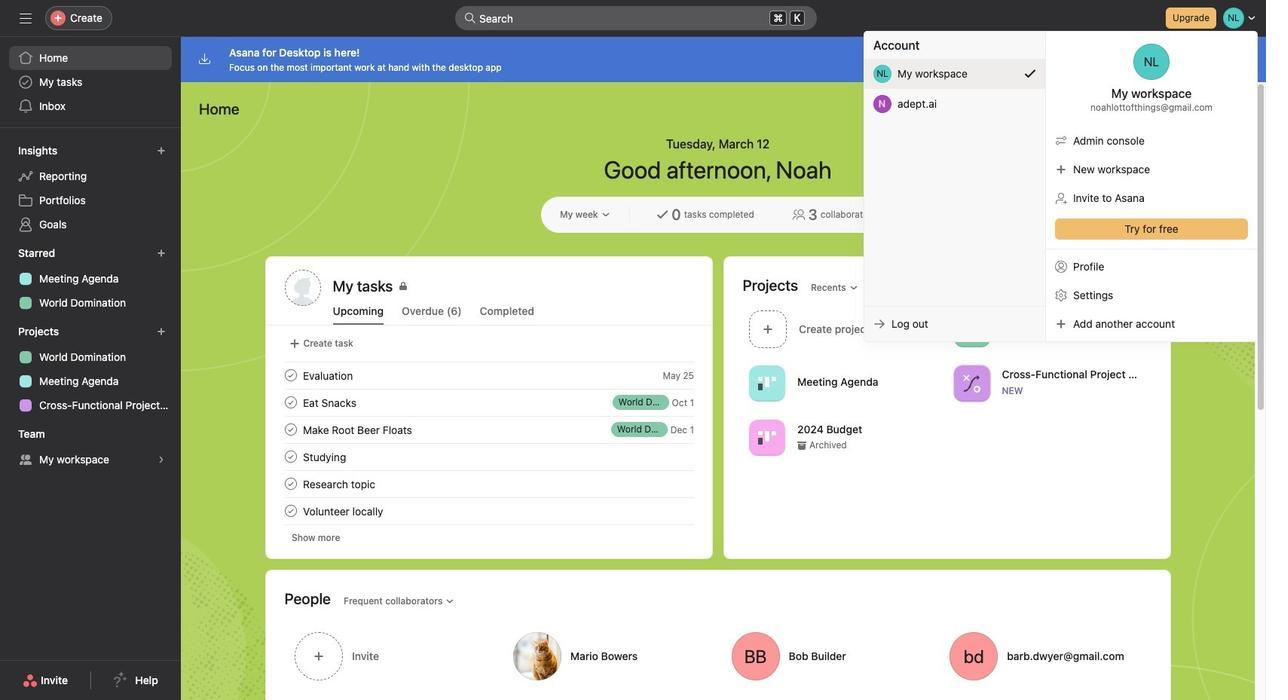 Task type: vqa. For each thing, say whether or not it's contained in the screenshot.
first Mark complete image from the top
yes



Task type: describe. For each thing, give the bounding box(es) containing it.
new insights image
[[157, 146, 166, 155]]

insights element
[[0, 137, 181, 240]]

4 mark complete checkbox from the top
[[282, 448, 300, 466]]

rocket image
[[963, 320, 981, 338]]

3 mark complete image from the top
[[282, 448, 300, 466]]

prominent image
[[464, 12, 476, 24]]

Mark complete checkbox
[[282, 475, 300, 493]]

1 mark complete image from the top
[[282, 366, 300, 385]]

add items to starred image
[[157, 249, 166, 258]]

1 mark complete image from the top
[[282, 394, 300, 412]]

new project or portfolio image
[[157, 327, 166, 336]]

1 board image from the top
[[758, 374, 776, 392]]



Task type: locate. For each thing, give the bounding box(es) containing it.
0 vertical spatial board image
[[758, 374, 776, 392]]

2 board image from the top
[[758, 429, 776, 447]]

projects element
[[0, 318, 181, 421]]

line_and_symbols image
[[963, 374, 981, 392]]

see details, my workspace image
[[157, 455, 166, 464]]

menu
[[865, 32, 1258, 342]]

board image
[[758, 374, 776, 392], [758, 429, 776, 447]]

starred element
[[0, 240, 181, 318]]

add profile photo image
[[285, 270, 321, 306]]

Mark complete checkbox
[[282, 366, 300, 385], [282, 394, 300, 412], [282, 421, 300, 439], [282, 448, 300, 466], [282, 502, 300, 520]]

1 mark complete checkbox from the top
[[282, 366, 300, 385]]

1 vertical spatial mark complete image
[[282, 475, 300, 493]]

2 mark complete checkbox from the top
[[282, 394, 300, 412]]

0 vertical spatial mark complete image
[[282, 394, 300, 412]]

4 mark complete image from the top
[[282, 502, 300, 520]]

2 mark complete image from the top
[[282, 421, 300, 439]]

mark complete image
[[282, 366, 300, 385], [282, 421, 300, 439], [282, 448, 300, 466], [282, 502, 300, 520]]

2 mark complete image from the top
[[282, 475, 300, 493]]

None field
[[455, 6, 817, 30]]

1 vertical spatial board image
[[758, 429, 776, 447]]

5 mark complete checkbox from the top
[[282, 502, 300, 520]]

3 mark complete checkbox from the top
[[282, 421, 300, 439]]

hide sidebar image
[[20, 12, 32, 24]]

mark complete image
[[282, 394, 300, 412], [282, 475, 300, 493]]

teams element
[[0, 421, 181, 475]]

Search tasks, projects, and more text field
[[455, 6, 817, 30]]

radio item
[[865, 59, 1046, 89]]

global element
[[0, 37, 181, 127]]



